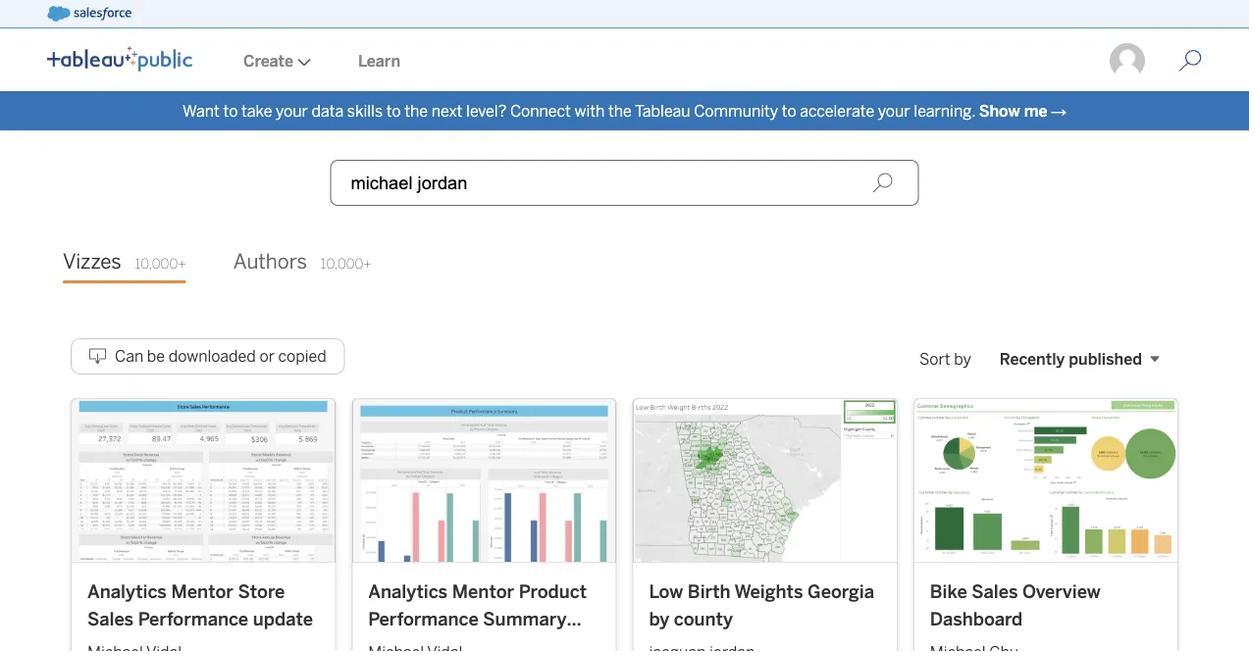 Task type: vqa. For each thing, say whether or not it's contained in the screenshot.
WORKBOOK THUMBNAIL
yes



Task type: describe. For each thing, give the bounding box(es) containing it.
search image
[[872, 172, 893, 194]]

1 your from the left
[[276, 102, 308, 120]]

workbook thumbnail image for weights
[[633, 399, 897, 562]]

analytics for sales
[[87, 582, 167, 603]]

tableau
[[635, 102, 690, 120]]

product
[[519, 582, 587, 603]]

mentor for summary
[[452, 582, 514, 603]]

analytics for performance
[[368, 582, 448, 603]]

tara.schultz image
[[1108, 41, 1147, 80]]

learn
[[358, 52, 400, 70]]

next
[[431, 102, 463, 120]]

analytics mentor product performance summary updated link
[[368, 579, 600, 652]]

can be downloaded or copied
[[115, 347, 327, 366]]

1 to from the left
[[223, 102, 238, 120]]

analytics mentor store sales performance update
[[87, 582, 313, 630]]

recently published
[[1000, 350, 1142, 368]]

can
[[115, 347, 144, 366]]

store
[[238, 582, 285, 603]]

by inside low birth weights georgia by county
[[649, 609, 670, 630]]

sort by
[[920, 350, 971, 368]]

salesforce logo image
[[47, 6, 131, 22]]

copied
[[278, 347, 327, 366]]

recently published button
[[981, 338, 1179, 380]]

low birth weights georgia by county link
[[649, 579, 881, 633]]

workbook thumbnail image for product
[[353, 399, 616, 562]]

vizzes
[[63, 250, 121, 274]]

community
[[694, 102, 778, 120]]

dashboard
[[930, 609, 1023, 630]]

create button
[[220, 30, 335, 91]]

or
[[259, 347, 275, 366]]

be
[[147, 347, 165, 366]]

county
[[674, 609, 733, 630]]

summary
[[483, 609, 567, 630]]

show
[[979, 102, 1020, 120]]

2 your from the left
[[878, 102, 910, 120]]

learn link
[[335, 30, 424, 91]]

go to search image
[[1155, 49, 1226, 73]]

sales inside the analytics mentor store sales performance update
[[87, 609, 134, 630]]

learning.
[[914, 102, 976, 120]]

accelerate
[[800, 102, 875, 120]]

1 the from the left
[[405, 102, 428, 120]]

overview
[[1023, 582, 1101, 603]]

Search input field
[[330, 160, 919, 206]]



Task type: locate. For each thing, give the bounding box(es) containing it.
10,000+
[[135, 256, 186, 272], [321, 256, 372, 272]]

10,000+ for authors
[[321, 256, 372, 272]]

logo image
[[47, 46, 192, 72]]

2 workbook thumbnail image from the left
[[353, 399, 616, 562]]

0 horizontal spatial performance
[[138, 609, 248, 630]]

level?
[[466, 102, 507, 120]]

mentor inside the analytics mentor store sales performance update
[[171, 582, 233, 603]]

0 horizontal spatial mentor
[[171, 582, 233, 603]]

performance inside the analytics mentor store sales performance update
[[138, 609, 248, 630]]

analytics mentor store sales performance update link
[[87, 579, 319, 633]]

analytics inside the analytics mentor store sales performance update
[[87, 582, 167, 603]]

sales inside bike sales overview dashboard
[[972, 582, 1018, 603]]

want to take your data skills to the next level? connect with the tableau community to accelerate your learning. show me →
[[182, 102, 1067, 120]]

1 workbook thumbnail image from the left
[[72, 399, 335, 562]]

2 the from the left
[[608, 102, 632, 120]]

bike sales overview dashboard link
[[930, 579, 1162, 633]]

2 analytics from the left
[[368, 582, 448, 603]]

to left accelerate
[[782, 102, 796, 120]]

downloaded
[[168, 347, 256, 366]]

to left take
[[223, 102, 238, 120]]

2 horizontal spatial to
[[782, 102, 796, 120]]

low
[[649, 582, 683, 603]]

1 vertical spatial by
[[649, 609, 670, 630]]

0 horizontal spatial sales
[[87, 609, 134, 630]]

0 horizontal spatial to
[[223, 102, 238, 120]]

2 performance from the left
[[368, 609, 479, 630]]

sales
[[972, 582, 1018, 603], [87, 609, 134, 630]]

1 horizontal spatial to
[[386, 102, 401, 120]]

your
[[276, 102, 308, 120], [878, 102, 910, 120]]

the right with on the left top
[[608, 102, 632, 120]]

3 workbook thumbnail image from the left
[[633, 399, 897, 562]]

1 analytics from the left
[[87, 582, 167, 603]]

2 mentor from the left
[[452, 582, 514, 603]]

1 horizontal spatial mentor
[[452, 582, 514, 603]]

workbook thumbnail image
[[72, 399, 335, 562], [353, 399, 616, 562], [633, 399, 897, 562], [914, 399, 1178, 562]]

0 vertical spatial sales
[[972, 582, 1018, 603]]

bike
[[930, 582, 967, 603]]

1 10,000+ from the left
[[135, 256, 186, 272]]

3 to from the left
[[782, 102, 796, 120]]

1 horizontal spatial sales
[[972, 582, 1018, 603]]

update
[[253, 609, 313, 630]]

10,000+ right authors
[[321, 256, 372, 272]]

0 horizontal spatial by
[[649, 609, 670, 630]]

1 horizontal spatial by
[[954, 350, 971, 368]]

4 workbook thumbnail image from the left
[[914, 399, 1178, 562]]

10,000+ right vizzes
[[135, 256, 186, 272]]

birth
[[688, 582, 731, 603]]

by right 'sort'
[[954, 350, 971, 368]]

1 vertical spatial sales
[[87, 609, 134, 630]]

georgia
[[808, 582, 874, 603]]

0 horizontal spatial analytics
[[87, 582, 167, 603]]

performance down store
[[138, 609, 248, 630]]

mentor
[[171, 582, 233, 603], [452, 582, 514, 603]]

show me link
[[979, 102, 1048, 120]]

your right take
[[276, 102, 308, 120]]

bike sales overview dashboard
[[930, 582, 1101, 630]]

1 horizontal spatial the
[[608, 102, 632, 120]]

0 horizontal spatial your
[[276, 102, 308, 120]]

connect
[[510, 102, 571, 120]]

performance
[[138, 609, 248, 630], [368, 609, 479, 630]]

2 to from the left
[[386, 102, 401, 120]]

0 horizontal spatial 10,000+
[[135, 256, 186, 272]]

workbook thumbnail image for overview
[[914, 399, 1178, 562]]

performance up updated
[[368, 609, 479, 630]]

your left learning.
[[878, 102, 910, 120]]

1 performance from the left
[[138, 609, 248, 630]]

analytics
[[87, 582, 167, 603], [368, 582, 448, 603]]

skills
[[347, 102, 383, 120]]

to
[[223, 102, 238, 120], [386, 102, 401, 120], [782, 102, 796, 120]]

me
[[1024, 102, 1048, 120]]

1 horizontal spatial performance
[[368, 609, 479, 630]]

mentor left store
[[171, 582, 233, 603]]

1 horizontal spatial analytics
[[368, 582, 448, 603]]

workbook thumbnail image for store
[[72, 399, 335, 562]]

with
[[574, 102, 605, 120]]

analytics inside the analytics mentor product performance summary updated
[[368, 582, 448, 603]]

by down low
[[649, 609, 670, 630]]

→
[[1051, 102, 1067, 120]]

0 horizontal spatial the
[[405, 102, 428, 120]]

updated
[[368, 635, 439, 652]]

to right skills
[[386, 102, 401, 120]]

can be downloaded or copied button
[[71, 338, 345, 375]]

weights
[[735, 582, 803, 603]]

analytics mentor product performance summary updated
[[368, 582, 587, 652]]

mentor up summary
[[452, 582, 514, 603]]

authors
[[233, 250, 307, 274]]

low birth weights georgia by county
[[649, 582, 874, 630]]

mentor for performance
[[171, 582, 233, 603]]

data
[[312, 102, 344, 120]]

performance inside the analytics mentor product performance summary updated
[[368, 609, 479, 630]]

10,000+ for vizzes
[[135, 256, 186, 272]]

2 10,000+ from the left
[[321, 256, 372, 272]]

want
[[182, 102, 220, 120]]

the left next
[[405, 102, 428, 120]]

mentor inside the analytics mentor product performance summary updated
[[452, 582, 514, 603]]

sort
[[920, 350, 951, 368]]

0 vertical spatial by
[[954, 350, 971, 368]]

published
[[1069, 350, 1142, 368]]

the
[[405, 102, 428, 120], [608, 102, 632, 120]]

by
[[954, 350, 971, 368], [649, 609, 670, 630]]

1 mentor from the left
[[171, 582, 233, 603]]

create
[[243, 52, 293, 70]]

recently
[[1000, 350, 1065, 368]]

1 horizontal spatial 10,000+
[[321, 256, 372, 272]]

1 horizontal spatial your
[[878, 102, 910, 120]]

take
[[241, 102, 272, 120]]



